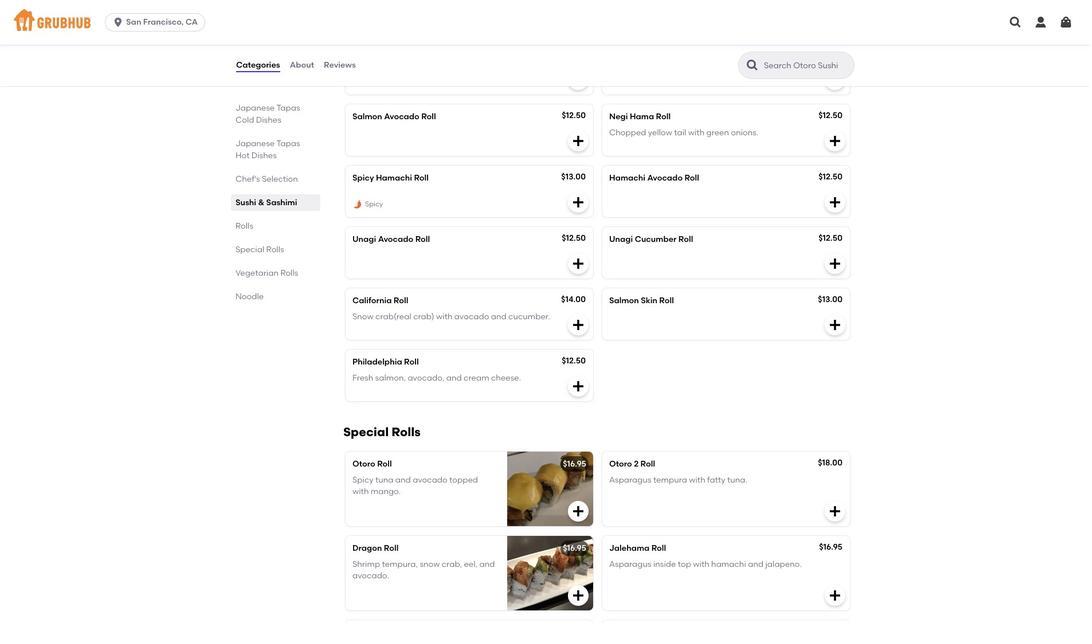 Task type: vqa. For each thing, say whether or not it's contained in the screenshot.
svg image corresponding to Philadelphia Roll
yes



Task type: describe. For each thing, give the bounding box(es) containing it.
snow crab(real crab) with avocado and cucumber.
[[353, 312, 550, 322]]

with inside spicy tuna and avocado topped with mango.
[[353, 487, 369, 497]]

and for jalehama roll
[[748, 560, 764, 569]]

spicy image for $12.00
[[609, 77, 620, 87]]

asparagus tempura with fatty tuna.
[[609, 475, 748, 485]]

hama
[[630, 112, 654, 121]]

fresh
[[353, 373, 373, 383]]

selection
[[262, 174, 298, 184]]

shrimp
[[353, 560, 380, 569]]

dragon
[[353, 543, 382, 553]]

shrimp tempura, snow crab, eel, and avocado.
[[353, 560, 495, 581]]

about button
[[289, 45, 315, 86]]

cucumber
[[635, 234, 677, 244]]

jalehama roll
[[609, 543, 666, 553]]

$16.95 for asparagus tempura with fatty tuna.
[[563, 459, 586, 469]]

snow
[[420, 560, 440, 569]]

salmon for salmon skin roll
[[609, 296, 639, 305]]

hamachi avocado roll
[[609, 173, 699, 183]]

2 tuna from the left
[[633, 50, 652, 60]]

otoro for otoro roll
[[353, 459, 375, 469]]

eel,
[[464, 560, 478, 569]]

avocado for unagi
[[378, 234, 414, 244]]

0 vertical spatial $13.00
[[561, 172, 586, 182]]

1 tuna from the left
[[353, 50, 372, 60]]

avocado,
[[408, 373, 445, 383]]

and for california roll
[[491, 312, 507, 322]]

&
[[258, 198, 264, 208]]

tail
[[674, 128, 686, 138]]

with for top
[[693, 560, 710, 569]]

tempura
[[653, 475, 687, 485]]

otoro roll image
[[507, 452, 593, 526]]

with for tail
[[688, 128, 705, 138]]

yellow
[[648, 128, 672, 138]]

spicy for spicy hamachi roll
[[353, 173, 374, 183]]

san francisco, ca button
[[105, 13, 210, 32]]

tapas for japanese tapas hot dishes
[[277, 139, 300, 148]]

snow
[[353, 312, 374, 322]]

spicy for spicy tuna and avocado topped with mango.
[[353, 475, 374, 485]]

$14.00
[[561, 295, 586, 304]]

francisco,
[[143, 17, 184, 27]]

cream
[[464, 373, 489, 383]]

$12.50 for unagi avocado roll
[[562, 233, 586, 243]]

rolls up the vegetarian rolls
[[266, 245, 284, 255]]

green
[[707, 128, 729, 138]]

skin
[[641, 296, 658, 305]]

jalapeno.
[[766, 560, 802, 569]]

spicy tuna and avocado topped with mango.
[[353, 475, 478, 497]]

main navigation navigation
[[0, 0, 1090, 45]]

chopped
[[609, 128, 646, 138]]

japanese tapas hot dishes
[[236, 139, 300, 161]]

dishes for cold
[[256, 115, 281, 125]]

fresh salmon, avocado, and cream cheese.
[[353, 373, 521, 383]]

cheese.
[[491, 373, 521, 383]]

otoro 2 roll
[[609, 459, 655, 469]]

categories
[[236, 60, 280, 70]]

crab)
[[413, 312, 434, 322]]

$12.50 for salmon avocado roll
[[562, 110, 586, 120]]

cucumber.
[[509, 312, 550, 322]]

ca
[[186, 17, 198, 27]]

$12.50 for hamachi avocado roll
[[819, 172, 843, 182]]

japanese for hot
[[236, 139, 275, 148]]

1 horizontal spatial special rolls
[[343, 425, 421, 439]]

topped
[[450, 475, 478, 485]]

salmon avocado roll
[[353, 112, 436, 121]]

with left fatty
[[689, 475, 706, 485]]

noodle
[[236, 292, 264, 302]]

hot
[[236, 151, 250, 161]]

tapas for japanese tapas cold dishes
[[277, 103, 300, 113]]

rolls up otoro roll
[[392, 425, 421, 439]]

1 horizontal spatial $13.00
[[818, 295, 843, 304]]

Search Otoro Sushi search field
[[763, 60, 851, 71]]

unagi avocado roll
[[353, 234, 430, 244]]

mango.
[[371, 487, 401, 497]]

onions.
[[731, 128, 759, 138]]

salmon,
[[375, 373, 406, 383]]

unagi for unagi avocado roll
[[353, 234, 376, 244]]

categories button
[[236, 45, 281, 86]]

salmon for salmon avocado roll
[[353, 112, 382, 121]]

philadelphia
[[353, 357, 402, 367]]

dragon roll
[[353, 543, 399, 553]]



Task type: locate. For each thing, give the bounding box(es) containing it.
spicy image for $13.00
[[353, 200, 363, 210]]

0 vertical spatial tapas
[[277, 103, 300, 113]]

avocado
[[374, 50, 409, 60], [384, 112, 420, 121], [648, 173, 683, 183], [378, 234, 414, 244]]

$12.00 up search otoro sushi search field
[[818, 49, 843, 59]]

otoro up mango.
[[353, 459, 375, 469]]

vegetarian
[[236, 268, 279, 278]]

avocado for hamachi
[[648, 173, 683, 183]]

california
[[353, 296, 392, 305]]

svg image
[[572, 73, 585, 86], [828, 73, 842, 86], [572, 134, 585, 148], [828, 134, 842, 148], [828, 195, 842, 209], [572, 257, 585, 270], [828, 257, 842, 270], [572, 318, 585, 332], [572, 504, 585, 518]]

avocado left topped
[[413, 475, 448, 485]]

japanese
[[236, 103, 275, 113], [236, 139, 275, 148]]

search icon image
[[746, 58, 760, 72]]

1 vertical spatial salmon
[[609, 296, 639, 305]]

asparagus down "jalehama"
[[609, 560, 652, 569]]

0 horizontal spatial tuna
[[353, 50, 372, 60]]

jalehama
[[609, 543, 650, 553]]

hamachi
[[712, 560, 746, 569]]

roll
[[411, 50, 426, 60], [654, 50, 669, 60], [421, 112, 436, 121], [656, 112, 671, 121], [414, 173, 429, 183], [685, 173, 699, 183], [415, 234, 430, 244], [679, 234, 693, 244], [394, 296, 408, 305], [659, 296, 674, 305], [404, 357, 419, 367], [377, 459, 392, 469], [641, 459, 655, 469], [384, 543, 399, 553], [652, 543, 666, 553]]

japanese inside japanese tapas hot dishes
[[236, 139, 275, 148]]

and right eel,
[[480, 560, 495, 569]]

special
[[236, 245, 264, 255], [343, 425, 389, 439]]

0 horizontal spatial special rolls
[[236, 245, 284, 255]]

philadelphia roll
[[353, 357, 419, 367]]

dishes inside japanese tapas hot dishes
[[252, 151, 277, 161]]

about
[[290, 60, 314, 70]]

chef's
[[236, 174, 260, 184]]

1 vertical spatial asparagus
[[609, 560, 652, 569]]

san
[[126, 17, 141, 27]]

dishes
[[256, 115, 281, 125], [252, 151, 277, 161]]

spicy hamachi roll
[[353, 173, 429, 183]]

0 vertical spatial special
[[236, 245, 264, 255]]

asparagus inside top with hamachi and jalapeno.
[[609, 560, 802, 569]]

otoro for otoro 2 roll
[[609, 459, 632, 469]]

0 vertical spatial dishes
[[256, 115, 281, 125]]

dishes right hot in the top left of the page
[[252, 151, 277, 161]]

spicy image up negi
[[609, 77, 620, 87]]

with for crab)
[[436, 312, 453, 322]]

2
[[634, 459, 639, 469]]

san francisco, ca
[[126, 17, 198, 27]]

negi
[[609, 112, 628, 121]]

0 horizontal spatial spicy image
[[353, 200, 363, 210]]

1 vertical spatial spicy image
[[353, 200, 363, 210]]

negi hama roll
[[609, 112, 671, 121]]

1 horizontal spatial otoro
[[609, 459, 632, 469]]

$12.50
[[562, 110, 586, 120], [819, 110, 843, 120], [819, 172, 843, 182], [562, 233, 586, 243], [819, 233, 843, 243], [562, 356, 586, 366]]

0 horizontal spatial avocado
[[413, 475, 448, 485]]

$12.00 down main navigation navigation
[[562, 49, 586, 59]]

0 vertical spatial japanese
[[236, 103, 275, 113]]

avocado for tuna
[[374, 50, 409, 60]]

spicy image
[[609, 77, 620, 87], [353, 200, 363, 210]]

california roll
[[353, 296, 408, 305]]

svg image inside 'san francisco, ca' button
[[112, 17, 124, 28]]

2 tapas from the top
[[277, 139, 300, 148]]

avocado
[[455, 312, 489, 322], [413, 475, 448, 485]]

2 japanese from the top
[[236, 139, 275, 148]]

asparagus down the otoro 2 roll
[[609, 475, 652, 485]]

tuna
[[375, 475, 394, 485]]

1 vertical spatial dishes
[[252, 151, 277, 161]]

crab,
[[442, 560, 462, 569]]

rolls
[[236, 221, 253, 231], [266, 245, 284, 255], [281, 268, 298, 278], [392, 425, 421, 439]]

tuna
[[353, 50, 372, 60], [633, 50, 652, 60]]

0 horizontal spatial hamachi
[[376, 173, 412, 183]]

1 $12.00 from the left
[[562, 49, 586, 59]]

avocado.
[[353, 571, 389, 581]]

1 vertical spatial special rolls
[[343, 425, 421, 439]]

dishes right cold
[[256, 115, 281, 125]]

1 horizontal spatial avocado
[[455, 312, 489, 322]]

reviews
[[324, 60, 356, 70]]

with left mango.
[[353, 487, 369, 497]]

dragon roll image
[[507, 536, 593, 610]]

reviews button
[[323, 45, 356, 86]]

unagi for unagi cucumber roll
[[609, 234, 633, 244]]

unagi
[[353, 234, 376, 244], [609, 234, 633, 244]]

1 vertical spatial tapas
[[277, 139, 300, 148]]

and left 'cream'
[[446, 373, 462, 383]]

1 vertical spatial japanese
[[236, 139, 275, 148]]

and left cucumber.
[[491, 312, 507, 322]]

and
[[491, 312, 507, 322], [446, 373, 462, 383], [395, 475, 411, 485], [480, 560, 495, 569], [748, 560, 764, 569]]

inside
[[653, 560, 676, 569]]

crab(real
[[376, 312, 411, 322]]

2 hamachi from the left
[[609, 173, 646, 183]]

svg image
[[1009, 15, 1023, 29], [1034, 15, 1048, 29], [1059, 15, 1073, 29], [112, 17, 124, 28], [572, 195, 585, 209], [828, 318, 842, 332], [572, 379, 585, 393], [828, 504, 842, 518], [572, 589, 585, 602], [828, 589, 842, 602]]

0 vertical spatial spicy image
[[609, 77, 620, 87]]

$12.00
[[562, 49, 586, 59], [818, 49, 843, 59]]

with right crab)
[[436, 312, 453, 322]]

vegetarian rolls
[[236, 268, 298, 278]]

spicy for spicy tuna roll
[[609, 50, 631, 60]]

rolls down sushi
[[236, 221, 253, 231]]

0 vertical spatial avocado
[[455, 312, 489, 322]]

1 unagi from the left
[[353, 234, 376, 244]]

sushi
[[236, 198, 256, 208]]

1 horizontal spatial special
[[343, 425, 389, 439]]

1 horizontal spatial tuna
[[633, 50, 652, 60]]

1 horizontal spatial spicy image
[[609, 77, 620, 87]]

1 horizontal spatial hamachi
[[609, 173, 646, 183]]

1 japanese from the top
[[236, 103, 275, 113]]

asparagus for jalehama
[[609, 560, 652, 569]]

0 horizontal spatial $12.00
[[562, 49, 586, 59]]

spicy
[[609, 50, 631, 60], [622, 78, 640, 86], [353, 173, 374, 183], [365, 200, 383, 208], [353, 475, 374, 485]]

$12.50 for unagi cucumber roll
[[819, 233, 843, 243]]

with
[[688, 128, 705, 138], [436, 312, 453, 322], [689, 475, 706, 485], [353, 487, 369, 497], [693, 560, 710, 569]]

$16.95 for asparagus inside top with hamachi and jalapeno.
[[563, 543, 586, 553]]

chef's selection
[[236, 174, 298, 184]]

japanese tapas cold dishes
[[236, 103, 300, 125]]

1 vertical spatial special
[[343, 425, 389, 439]]

0 horizontal spatial special
[[236, 245, 264, 255]]

fatty
[[707, 475, 726, 485]]

tapas down about button
[[277, 103, 300, 113]]

special rolls up otoro roll
[[343, 425, 421, 439]]

$16.95
[[563, 459, 586, 469], [819, 542, 843, 552], [563, 543, 586, 553]]

asparagus
[[609, 475, 652, 485], [609, 560, 652, 569]]

tapas inside japanese tapas hot dishes
[[277, 139, 300, 148]]

1 tapas from the top
[[277, 103, 300, 113]]

spicy image down spicy hamachi roll
[[353, 200, 363, 210]]

avocado right crab)
[[455, 312, 489, 322]]

1 horizontal spatial unagi
[[609, 234, 633, 244]]

0 horizontal spatial $13.00
[[561, 172, 586, 182]]

japanese inside japanese tapas cold dishes
[[236, 103, 275, 113]]

0 vertical spatial asparagus
[[609, 475, 652, 485]]

2 asparagus from the top
[[609, 560, 652, 569]]

avocado inside spicy tuna and avocado topped with mango.
[[413, 475, 448, 485]]

sushi & sashimi
[[236, 198, 297, 208]]

cold
[[236, 115, 254, 125]]

and inside spicy tuna and avocado topped with mango.
[[395, 475, 411, 485]]

rolls right vegetarian
[[281, 268, 298, 278]]

special up otoro roll
[[343, 425, 389, 439]]

with right top
[[693, 560, 710, 569]]

unagi cucumber roll
[[609, 234, 693, 244]]

$18.00
[[818, 458, 843, 468]]

0 vertical spatial salmon
[[353, 112, 382, 121]]

special up vegetarian
[[236, 245, 264, 255]]

tapas inside japanese tapas cold dishes
[[277, 103, 300, 113]]

0 horizontal spatial unagi
[[353, 234, 376, 244]]

tuna avocado roll
[[353, 50, 426, 60]]

and inside shrimp tempura, snow crab, eel, and avocado.
[[480, 560, 495, 569]]

tuna.
[[728, 475, 748, 485]]

2 $12.00 from the left
[[818, 49, 843, 59]]

otoro left 2
[[609, 459, 632, 469]]

chopped yellow tail with green onions.
[[609, 128, 759, 138]]

special rolls
[[236, 245, 284, 255], [343, 425, 421, 439]]

top
[[678, 560, 691, 569]]

with right tail
[[688, 128, 705, 138]]

and right hamachi
[[748, 560, 764, 569]]

tapas down japanese tapas cold dishes at the left of the page
[[277, 139, 300, 148]]

and right tuna
[[395, 475, 411, 485]]

1 vertical spatial $13.00
[[818, 295, 843, 304]]

2 unagi from the left
[[609, 234, 633, 244]]

1 hamachi from the left
[[376, 173, 412, 183]]

avocado for salmon
[[384, 112, 420, 121]]

sashimi
[[266, 198, 297, 208]]

salmon skin roll
[[609, 296, 674, 305]]

0 horizontal spatial salmon
[[353, 112, 382, 121]]

dishes for hot
[[252, 151, 277, 161]]

0 vertical spatial special rolls
[[236, 245, 284, 255]]

tempura,
[[382, 560, 418, 569]]

spicy tuna roll
[[609, 50, 669, 60]]

dishes inside japanese tapas cold dishes
[[256, 115, 281, 125]]

japanese for cold
[[236, 103, 275, 113]]

0 horizontal spatial otoro
[[353, 459, 375, 469]]

1 horizontal spatial salmon
[[609, 296, 639, 305]]

and for dragon roll
[[480, 560, 495, 569]]

japanese up cold
[[236, 103, 275, 113]]

1 horizontal spatial $12.00
[[818, 49, 843, 59]]

otoro roll
[[353, 459, 392, 469]]

salmon
[[353, 112, 382, 121], [609, 296, 639, 305]]

spicy inside spicy tuna and avocado topped with mango.
[[353, 475, 374, 485]]

otoro
[[353, 459, 375, 469], [609, 459, 632, 469]]

hamachi
[[376, 173, 412, 183], [609, 173, 646, 183]]

1 asparagus from the top
[[609, 475, 652, 485]]

japanese up hot in the top left of the page
[[236, 139, 275, 148]]

1 vertical spatial avocado
[[413, 475, 448, 485]]

asparagus for otoro
[[609, 475, 652, 485]]

$13.00
[[561, 172, 586, 182], [818, 295, 843, 304]]

1 otoro from the left
[[353, 459, 375, 469]]

special rolls up vegetarian
[[236, 245, 284, 255]]

2 otoro from the left
[[609, 459, 632, 469]]

tapas
[[277, 103, 300, 113], [277, 139, 300, 148]]



